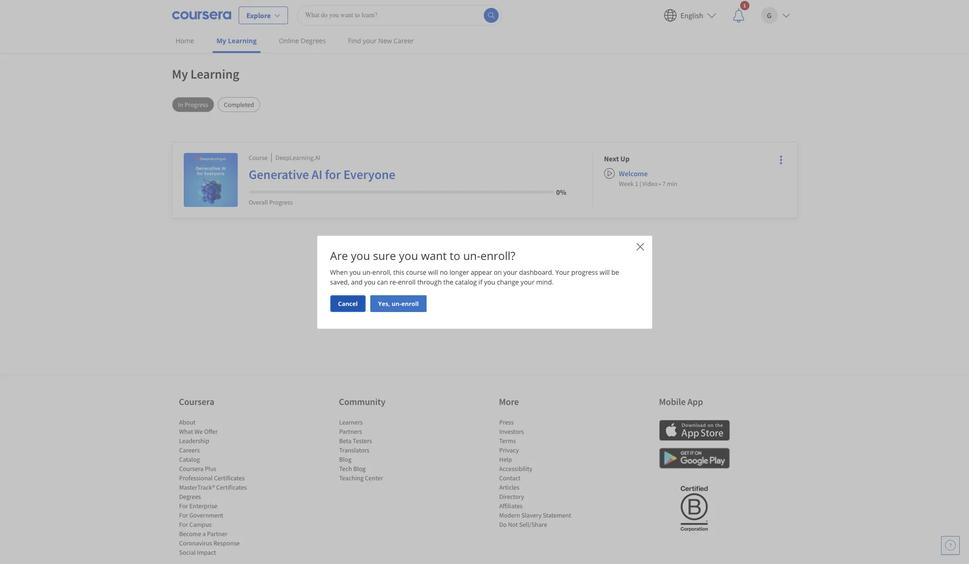 Task type: describe. For each thing, give the bounding box(es) containing it.
modern
[[499, 511, 520, 520]]

privacy
[[499, 446, 519, 455]]

my inside 'link'
[[216, 36, 226, 45]]

mobile
[[659, 396, 686, 408]]

tab list containing in progress
[[172, 97, 797, 112]]

learners
[[339, 418, 363, 427]]

response
[[213, 539, 240, 548]]

you right if
[[484, 278, 495, 286]]

3 for from the top
[[179, 521, 188, 529]]

what
[[179, 428, 193, 436]]

you left can
[[364, 278, 376, 286]]

coronavirus
[[179, 539, 212, 548]]

cancel
[[338, 299, 358, 308]]

everyone
[[344, 166, 396, 183]]

contact
[[499, 474, 520, 483]]

accessibility link
[[499, 465, 532, 473]]

app
[[688, 396, 703, 408]]

dashboard.
[[519, 268, 554, 277]]

partners link
[[339, 428, 362, 436]]

teaching center link
[[339, 474, 383, 483]]

if
[[479, 278, 483, 286]]

mastertrack®
[[179, 484, 215, 492]]

government
[[189, 511, 223, 520]]

terms
[[499, 437, 516, 445]]

generative ai for everyone image
[[184, 153, 238, 207]]

in
[[178, 101, 183, 109]]

up
[[621, 154, 630, 163]]

0 vertical spatial certificates
[[214, 474, 245, 483]]

you up and
[[350, 268, 361, 277]]

about what we offer leadership careers catalog coursera plus professional certificates mastertrack® certificates degrees for enterprise for government for campus become a partner coronavirus response social impact
[[179, 418, 247, 557]]

and
[[351, 278, 363, 286]]

longer
[[450, 268, 469, 277]]

in progress button
[[172, 97, 214, 112]]

degrees link
[[179, 493, 201, 501]]

cancel button
[[330, 295, 366, 312]]

find your new career link
[[344, 30, 418, 51]]

video
[[643, 180, 658, 188]]

1 vertical spatial your
[[504, 268, 518, 277]]

become
[[179, 530, 201, 538]]

download on the app store image
[[659, 420, 730, 441]]

for government link
[[179, 511, 223, 520]]

1 vertical spatial learning
[[191, 66, 239, 82]]

what we offer link
[[179, 428, 217, 436]]

affiliates link
[[499, 502, 523, 511]]

catalog
[[179, 456, 200, 464]]

✕ button
[[636, 239, 645, 254]]

catalog link
[[179, 456, 200, 464]]

you right are
[[351, 248, 370, 263]]

coursera inside about what we offer leadership careers catalog coursera plus professional certificates mastertrack® certificates degrees for enterprise for government for campus become a partner coronavirus response social impact
[[179, 465, 203, 473]]

online degrees link
[[275, 30, 330, 51]]

find
[[348, 36, 361, 45]]

community
[[339, 396, 386, 408]]

my learning inside 'link'
[[216, 36, 257, 45]]

leadership link
[[179, 437, 209, 445]]

press link
[[499, 418, 514, 427]]

about
[[179, 418, 195, 427]]

ai
[[312, 166, 323, 183]]

saved,
[[330, 278, 349, 286]]

learners partners beta testers translators blog tech blog teaching center
[[339, 418, 383, 483]]

translators link
[[339, 446, 369, 455]]

articles
[[499, 484, 519, 492]]

become a partner link
[[179, 530, 227, 538]]

progress for in progress
[[185, 101, 208, 109]]

enroll inside are you sure you want to un-enroll? when you un-enroll, this course will no longer appear on your dashboard.   your progress will be saved, and you can re-enroll through the catalog if you change your mind.
[[398, 278, 416, 286]]

progress
[[572, 268, 598, 277]]

campus
[[189, 521, 211, 529]]

beta testers link
[[339, 437, 372, 445]]

welcome
[[619, 169, 648, 178]]

affiliates
[[499, 502, 523, 511]]

help center image
[[945, 540, 956, 552]]

modern slavery statement link
[[499, 511, 571, 520]]

1 inside welcome week 1 | video • 7 min
[[635, 180, 638, 188]]

appear
[[471, 268, 492, 277]]

1 vertical spatial my
[[172, 66, 188, 82]]

mobile app
[[659, 396, 703, 408]]

1 horizontal spatial degrees
[[301, 36, 326, 45]]

enroll,
[[373, 268, 392, 277]]

list for community
[[339, 418, 418, 483]]

statement
[[543, 511, 571, 520]]

0 vertical spatial blog
[[339, 456, 351, 464]]

1 vertical spatial un-
[[362, 268, 373, 277]]

be
[[612, 268, 619, 277]]

1 vertical spatial certificates
[[216, 484, 247, 492]]

find your new career
[[348, 36, 414, 45]]

welcome week 1 | video • 7 min
[[619, 169, 678, 188]]

about link
[[179, 418, 195, 427]]

logo of certified b corporation image
[[675, 481, 713, 537]]

do
[[499, 521, 507, 529]]

on
[[494, 268, 502, 277]]

degrees inside about what we offer leadership careers catalog coursera plus professional certificates mastertrack® certificates degrees for enterprise for government for campus become a partner coronavirus response social impact
[[179, 493, 201, 501]]

my learning link
[[213, 30, 260, 53]]

we
[[194, 428, 203, 436]]

enterprise
[[189, 502, 217, 511]]



Task type: vqa. For each thing, say whether or not it's contained in the screenshot.
Practice, inside the Social Work: Practice, Policy and Research MasterTrack® Certificate
no



Task type: locate. For each thing, give the bounding box(es) containing it.
enroll down this
[[398, 278, 416, 286]]

coursera down catalog on the left bottom
[[179, 465, 203, 473]]

0 horizontal spatial my
[[172, 66, 188, 82]]

my
[[216, 36, 226, 45], [172, 66, 188, 82]]

1 horizontal spatial my
[[216, 36, 226, 45]]

2 horizontal spatial list
[[499, 418, 578, 530]]

0 horizontal spatial blog
[[339, 456, 351, 464]]

1 list from the left
[[179, 418, 258, 558]]

coursera plus link
[[179, 465, 216, 473]]

0 vertical spatial 1
[[743, 2, 746, 9]]

your right find
[[363, 36, 377, 45]]

0 horizontal spatial un-
[[362, 268, 373, 277]]

0 vertical spatial your
[[363, 36, 377, 45]]

coursera up about
[[179, 396, 214, 408]]

testers
[[353, 437, 372, 445]]

progress inside button
[[185, 101, 208, 109]]

1 horizontal spatial list
[[339, 418, 418, 483]]

0 vertical spatial learning
[[228, 36, 257, 45]]

1 horizontal spatial your
[[504, 268, 518, 277]]

generative ai for everyone
[[249, 166, 396, 183]]

0 vertical spatial degrees
[[301, 36, 326, 45]]

certificates up mastertrack® certificates link
[[214, 474, 245, 483]]

2 horizontal spatial un-
[[463, 248, 481, 263]]

want
[[421, 248, 447, 263]]

0 horizontal spatial degrees
[[179, 493, 201, 501]]

list containing about
[[179, 418, 258, 558]]

can
[[377, 278, 388, 286]]

mastertrack® certificates link
[[179, 484, 247, 492]]

0 horizontal spatial will
[[428, 268, 438, 277]]

1 horizontal spatial progress
[[269, 198, 293, 207]]

tech
[[339, 465, 352, 473]]

|
[[640, 180, 641, 188]]

2 vertical spatial un-
[[392, 299, 402, 308]]

0 horizontal spatial 1
[[635, 180, 638, 188]]

un- right to
[[463, 248, 481, 263]]

yes,
[[378, 299, 390, 308]]

min
[[667, 180, 678, 188]]

blog link
[[339, 456, 351, 464]]

teaching
[[339, 474, 364, 483]]

my learning up 'in progress'
[[172, 66, 239, 82]]

2 for from the top
[[179, 511, 188, 520]]

degrees down mastertrack®
[[179, 493, 201, 501]]

terms link
[[499, 437, 516, 445]]

more option for generative ai for everyone image
[[775, 154, 788, 167]]

0 vertical spatial my learning
[[216, 36, 257, 45]]

investors
[[499, 428, 524, 436]]

0 vertical spatial for
[[179, 502, 188, 511]]

2 will from the left
[[600, 268, 610, 277]]

0 horizontal spatial progress
[[185, 101, 208, 109]]

deeplearning.ai
[[276, 154, 320, 162]]

completed
[[224, 101, 254, 109]]

my down coursera image at the left of page
[[216, 36, 226, 45]]

2 vertical spatial your
[[521, 278, 535, 286]]

catalog
[[455, 278, 477, 286]]

un- right yes, in the left of the page
[[392, 299, 402, 308]]

7
[[663, 180, 666, 188]]

0 vertical spatial progress
[[185, 101, 208, 109]]

1 vertical spatial coursera
[[179, 465, 203, 473]]

re-
[[390, 278, 398, 286]]

professional certificates link
[[179, 474, 245, 483]]

get it on google play image
[[659, 448, 730, 469]]

1 for from the top
[[179, 502, 188, 511]]

directory
[[499, 493, 524, 501]]

help
[[499, 456, 512, 464]]

blog up teaching center link
[[353, 465, 365, 473]]

press
[[499, 418, 514, 427]]

tech blog link
[[339, 465, 365, 473]]

careers link
[[179, 446, 200, 455]]

1 vertical spatial my learning
[[172, 66, 239, 82]]

for enterprise link
[[179, 502, 217, 511]]

tab list
[[172, 97, 797, 112]]

partner
[[207, 530, 227, 538]]

1 vertical spatial 1
[[635, 180, 638, 188]]

social
[[179, 549, 195, 557]]

will left be
[[600, 268, 610, 277]]

my learning down coursera image at the left of page
[[216, 36, 257, 45]]

1
[[743, 2, 746, 9], [635, 180, 638, 188]]

sell/share
[[519, 521, 547, 529]]

certificates down professional certificates link
[[216, 484, 247, 492]]

overall
[[249, 198, 268, 207]]

list for more
[[499, 418, 578, 530]]

generative
[[249, 166, 309, 183]]

for up for campus link
[[179, 511, 188, 520]]

1 vertical spatial for
[[179, 511, 188, 520]]

1 horizontal spatial blog
[[353, 465, 365, 473]]

list
[[179, 418, 258, 558], [339, 418, 418, 483], [499, 418, 578, 530]]

in progress
[[178, 101, 208, 109]]

progress for overall progress
[[269, 198, 293, 207]]

for up become
[[179, 521, 188, 529]]

learning
[[228, 36, 257, 45], [191, 66, 239, 82]]

change
[[497, 278, 519, 286]]

beta
[[339, 437, 351, 445]]

to
[[450, 248, 460, 263]]

•
[[659, 180, 661, 188]]

None search field
[[297, 5, 502, 25]]

3 list from the left
[[499, 418, 578, 530]]

your up change
[[504, 268, 518, 277]]

online degrees
[[279, 36, 326, 45]]

career
[[394, 36, 414, 45]]

your inside find your new career link
[[363, 36, 377, 45]]

1 horizontal spatial 1
[[743, 2, 746, 9]]

list containing learners
[[339, 418, 418, 483]]

for campus link
[[179, 521, 211, 529]]

progress right in
[[185, 101, 208, 109]]

contact link
[[499, 474, 520, 483]]

coursera
[[179, 396, 214, 408], [179, 465, 203, 473]]

course
[[249, 154, 268, 162]]

enroll?
[[481, 248, 516, 263]]

un- inside button
[[392, 299, 402, 308]]

0 vertical spatial enroll
[[398, 278, 416, 286]]

1 inside button
[[743, 2, 746, 9]]

2 coursera from the top
[[179, 465, 203, 473]]

you up course
[[399, 248, 418, 263]]

1 vertical spatial enroll
[[402, 299, 419, 308]]

enroll right yes, in the left of the page
[[402, 299, 419, 308]]

1 horizontal spatial un-
[[392, 299, 402, 308]]

0 horizontal spatial list
[[179, 418, 258, 558]]

for
[[179, 502, 188, 511], [179, 511, 188, 520], [179, 521, 188, 529]]

degrees right online
[[301, 36, 326, 45]]

mind.
[[536, 278, 554, 286]]

0 vertical spatial my
[[216, 36, 226, 45]]

next up
[[604, 154, 630, 163]]

un- up and
[[362, 268, 373, 277]]

2 horizontal spatial your
[[521, 278, 535, 286]]

english
[[681, 10, 703, 20]]

are you sure you want to un-enroll? when you un-enroll, this course will no longer appear on your dashboard.   your progress will be saved, and you can re-enroll through the catalog if you change your mind.
[[330, 248, 619, 286]]

center
[[365, 474, 383, 483]]

blog
[[339, 456, 351, 464], [353, 465, 365, 473]]

my up in
[[172, 66, 188, 82]]

home
[[176, 36, 194, 45]]

not
[[508, 521, 518, 529]]

english button
[[657, 0, 724, 30]]

1 button
[[724, 0, 754, 30]]

0 horizontal spatial your
[[363, 36, 377, 45]]

1 will from the left
[[428, 268, 438, 277]]

articles link
[[499, 484, 519, 492]]

impact
[[197, 549, 216, 557]]

2 list from the left
[[339, 418, 418, 483]]

coursera image
[[172, 8, 231, 23]]

slavery
[[521, 511, 542, 520]]

this
[[393, 268, 404, 277]]

1 vertical spatial progress
[[269, 198, 293, 207]]

0 vertical spatial coursera
[[179, 396, 214, 408]]

1 coursera from the top
[[179, 396, 214, 408]]

social impact link
[[179, 549, 216, 557]]

do not sell/share link
[[499, 521, 547, 529]]

1 horizontal spatial will
[[600, 268, 610, 277]]

enroll inside yes, un-enroll button
[[402, 299, 419, 308]]

list for coursera
[[179, 418, 258, 558]]

your
[[363, 36, 377, 45], [504, 268, 518, 277], [521, 278, 535, 286]]

0 vertical spatial un-
[[463, 248, 481, 263]]

yes, un-enroll button
[[370, 295, 427, 312]]

progress right overall
[[269, 198, 293, 207]]

plus
[[205, 465, 216, 473]]

home link
[[172, 30, 198, 51]]

list containing press
[[499, 418, 578, 530]]

sure
[[373, 248, 396, 263]]

2 vertical spatial for
[[179, 521, 188, 529]]

learning inside 'link'
[[228, 36, 257, 45]]

completed button
[[218, 97, 260, 112]]

learners link
[[339, 418, 363, 427]]

your down dashboard.
[[521, 278, 535, 286]]

1 vertical spatial degrees
[[179, 493, 201, 501]]

professional
[[179, 474, 213, 483]]

1 vertical spatial blog
[[353, 465, 365, 473]]

for down degrees link
[[179, 502, 188, 511]]

will up through at left
[[428, 268, 438, 277]]

will
[[428, 268, 438, 277], [600, 268, 610, 277]]

blog up "tech"
[[339, 456, 351, 464]]

a
[[202, 530, 206, 538]]

overall progress
[[249, 198, 293, 207]]

progress
[[185, 101, 208, 109], [269, 198, 293, 207]]

accessibility
[[499, 465, 532, 473]]



